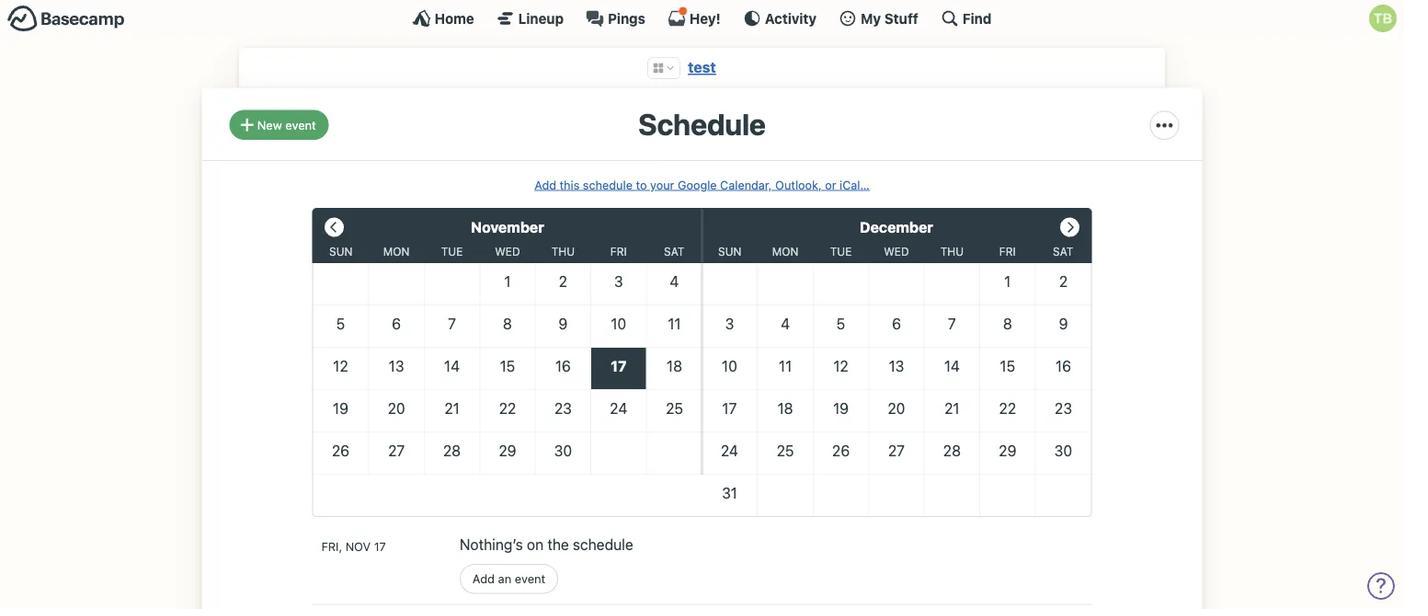 Task type: locate. For each thing, give the bounding box(es) containing it.
add
[[535, 177, 557, 191], [473, 572, 495, 585]]

schedule right the
[[573, 536, 634, 553]]

schedule
[[583, 177, 633, 191], [573, 536, 634, 553]]

thu for november
[[552, 245, 575, 258]]

2 sat from the left
[[1053, 245, 1074, 258]]

1 horizontal spatial event
[[515, 572, 546, 585]]

0 horizontal spatial sun
[[329, 245, 353, 258]]

event
[[285, 118, 316, 131], [515, 572, 546, 585]]

test link
[[688, 58, 716, 76]]

1 tue from the left
[[441, 245, 463, 258]]

activity link
[[743, 9, 817, 28]]

nov
[[346, 539, 371, 553]]

0 vertical spatial schedule
[[583, 177, 633, 191]]

find button
[[941, 9, 992, 28]]

google
[[678, 177, 717, 191]]

add left this
[[535, 177, 557, 191]]

mon for december
[[773, 245, 799, 258]]

hey!
[[690, 10, 721, 26]]

1 horizontal spatial wed
[[884, 245, 910, 258]]

nothing's
[[460, 536, 523, 553]]

my stuff
[[861, 10, 919, 26]]

1 vertical spatial schedule
[[573, 536, 634, 553]]

sun for november
[[329, 245, 353, 258]]

outlook,
[[776, 177, 822, 191]]

1 horizontal spatial thu
[[941, 245, 964, 258]]

to
[[636, 177, 647, 191]]

0 horizontal spatial sat
[[664, 245, 685, 258]]

an
[[498, 572, 512, 585]]

0 horizontal spatial mon
[[383, 245, 410, 258]]

1 mon from the left
[[383, 245, 410, 258]]

your
[[650, 177, 675, 191]]

wed
[[495, 245, 520, 258], [884, 245, 910, 258]]

2 tue from the left
[[831, 245, 852, 258]]

thu
[[552, 245, 575, 258], [941, 245, 964, 258]]

event right an
[[515, 572, 546, 585]]

add this schedule to your google calendar, outlook, or ical…
[[535, 177, 870, 191]]

1 horizontal spatial sun
[[719, 245, 742, 258]]

1 horizontal spatial add
[[535, 177, 557, 191]]

november
[[471, 218, 545, 236]]

wed down november
[[495, 245, 520, 258]]

add left an
[[473, 572, 495, 585]]

0 horizontal spatial add
[[473, 572, 495, 585]]

sat
[[664, 245, 685, 258], [1053, 245, 1074, 258]]

2 wed from the left
[[884, 245, 910, 258]]

add an event link
[[460, 564, 559, 594]]

0 horizontal spatial tue
[[441, 245, 463, 258]]

hey! button
[[668, 6, 721, 28]]

2 thu from the left
[[941, 245, 964, 258]]

tue
[[441, 245, 463, 258], [831, 245, 852, 258]]

my stuff button
[[839, 9, 919, 28]]

1 sat from the left
[[664, 245, 685, 258]]

december
[[860, 218, 934, 236]]

event right new
[[285, 118, 316, 131]]

1 horizontal spatial fri
[[1000, 245, 1016, 258]]

main element
[[0, 0, 1405, 36]]

1 thu from the left
[[552, 245, 575, 258]]

2 fri from the left
[[1000, 245, 1016, 258]]

fri,
[[322, 539, 342, 553]]

1 horizontal spatial tue
[[831, 245, 852, 258]]

schedule
[[639, 106, 766, 141]]

pings button
[[586, 9, 646, 28]]

1 fri from the left
[[611, 245, 627, 258]]

home
[[435, 10, 474, 26]]

tue for december
[[831, 245, 852, 258]]

2 mon from the left
[[773, 245, 799, 258]]

sun for december
[[719, 245, 742, 258]]

mon for november
[[383, 245, 410, 258]]

tim burton image
[[1370, 5, 1397, 32]]

wed down december
[[884, 245, 910, 258]]

schedule left to
[[583, 177, 633, 191]]

0 vertical spatial add
[[535, 177, 557, 191]]

the
[[548, 536, 569, 553]]

1 vertical spatial event
[[515, 572, 546, 585]]

1 horizontal spatial mon
[[773, 245, 799, 258]]

0 horizontal spatial thu
[[552, 245, 575, 258]]

0 horizontal spatial wed
[[495, 245, 520, 258]]

fri for december
[[1000, 245, 1016, 258]]

1 vertical spatial add
[[473, 572, 495, 585]]

home link
[[413, 9, 474, 28]]

2 sun from the left
[[719, 245, 742, 258]]

my
[[861, 10, 882, 26]]

0 horizontal spatial event
[[285, 118, 316, 131]]

new event
[[257, 118, 316, 131]]

sun
[[329, 245, 353, 258], [719, 245, 742, 258]]

pings
[[608, 10, 646, 26]]

mon
[[383, 245, 410, 258], [773, 245, 799, 258]]

1 wed from the left
[[495, 245, 520, 258]]

add this schedule to your google calendar, outlook, or ical… link
[[535, 177, 870, 191]]

1 horizontal spatial sat
[[1053, 245, 1074, 258]]

0 horizontal spatial fri
[[611, 245, 627, 258]]

ical…
[[840, 177, 870, 191]]

1 sun from the left
[[329, 245, 353, 258]]

fri
[[611, 245, 627, 258], [1000, 245, 1016, 258]]



Task type: describe. For each thing, give the bounding box(es) containing it.
add for add this schedule to your google calendar, outlook, or ical…
[[535, 177, 557, 191]]

lineup link
[[497, 9, 564, 28]]

wed for november
[[495, 245, 520, 258]]

this
[[560, 177, 580, 191]]

thu for december
[[941, 245, 964, 258]]

sat for november
[[664, 245, 685, 258]]

sat for december
[[1053, 245, 1074, 258]]

new event link
[[230, 110, 329, 140]]

test
[[688, 58, 716, 76]]

activity
[[765, 10, 817, 26]]

switch accounts image
[[7, 5, 125, 33]]

find
[[963, 10, 992, 26]]

on
[[527, 536, 544, 553]]

add for add an event
[[473, 572, 495, 585]]

0 vertical spatial event
[[285, 118, 316, 131]]

fri for november
[[611, 245, 627, 258]]

tue for november
[[441, 245, 463, 258]]

new
[[257, 118, 282, 131]]

fri, nov 17
[[322, 539, 386, 553]]

stuff
[[885, 10, 919, 26]]

or
[[826, 177, 837, 191]]

calendar,
[[720, 177, 772, 191]]

add an event
[[473, 572, 546, 585]]

17
[[374, 539, 386, 553]]

nothing's on the schedule
[[460, 536, 634, 553]]

lineup
[[519, 10, 564, 26]]

wed for december
[[884, 245, 910, 258]]



Task type: vqa. For each thing, say whether or not it's contained in the screenshot.
leftmost Mon
yes



